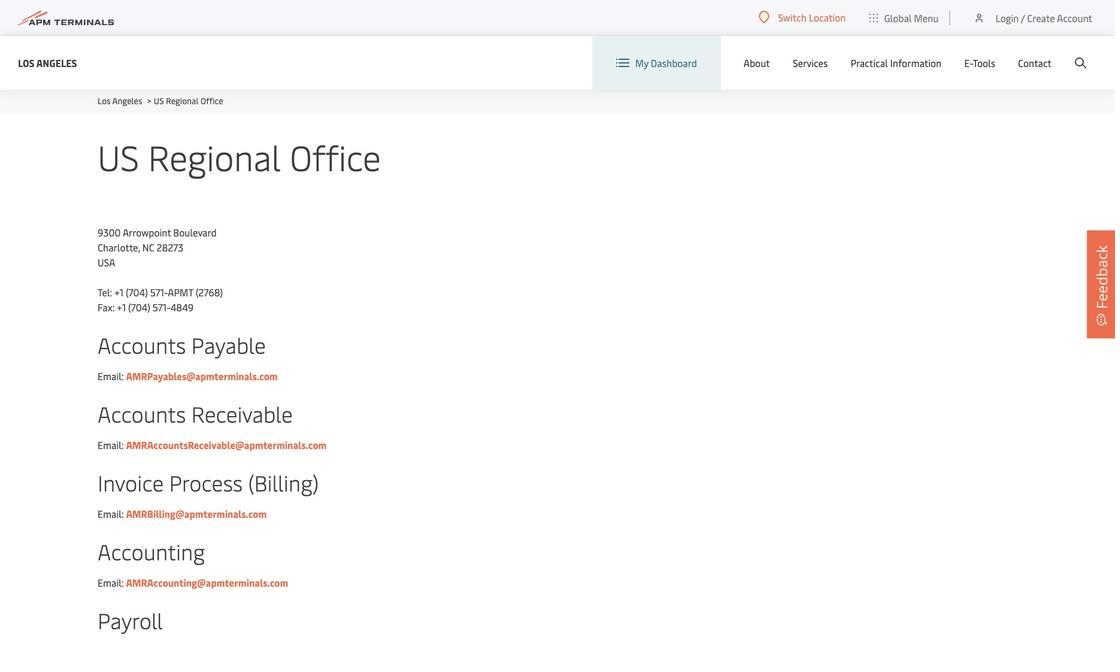 Task type: describe. For each thing, give the bounding box(es) containing it.
email: for email: amraccountsreceivable@apmterminals.com
[[98, 438, 124, 452]]

los for los angeles
[[18, 56, 35, 69]]

services button
[[793, 36, 828, 90]]

1 horizontal spatial los angeles link
[[98, 95, 142, 107]]

accounts receivable
[[98, 399, 293, 428]]

accounts for accounts receivable
[[98, 399, 186, 428]]

1 vertical spatial us
[[98, 133, 139, 180]]

e-tools
[[964, 56, 995, 69]]

angeles for los angeles
[[36, 56, 77, 69]]

e-tools button
[[964, 36, 995, 90]]

my
[[635, 56, 649, 69]]

amraccounting@apmterminals.com link
[[126, 576, 288, 589]]

>
[[147, 95, 151, 107]]

services
[[793, 56, 828, 69]]

28273
[[157, 241, 183, 254]]

contact
[[1018, 56, 1052, 69]]

0 vertical spatial +1
[[115, 286, 123, 299]]

los angeles > us regional office
[[98, 95, 223, 107]]

arrowpoint
[[123, 226, 171, 239]]

email: amrpayables@apmterminals.com
[[98, 370, 278, 383]]

9300
[[98, 226, 121, 239]]

feedback button
[[1087, 230, 1115, 338]]

4849
[[171, 301, 194, 314]]

contact button
[[1018, 36, 1052, 90]]

charlotte,
[[98, 241, 140, 254]]

(billing)
[[248, 468, 319, 497]]

practical information button
[[851, 36, 942, 90]]

1 vertical spatial office
[[290, 133, 381, 180]]

about button
[[744, 36, 770, 90]]

angeles for los angeles > us regional office
[[112, 95, 142, 107]]

0 vertical spatial 571-
[[150, 286, 168, 299]]

1 vertical spatial +1
[[117, 301, 126, 314]]

0 vertical spatial (704)
[[126, 286, 148, 299]]

amrpayables@apmterminals.com
[[126, 370, 278, 383]]

amraccountsreceivable@apmterminals.com
[[126, 438, 327, 452]]

apmt
[[168, 286, 193, 299]]

information
[[890, 56, 942, 69]]

practical
[[851, 56, 888, 69]]

account
[[1057, 11, 1092, 24]]

process
[[169, 468, 243, 497]]

9300 arrowpoint boulevard charlotte, nc 28273 usa
[[98, 226, 217, 269]]

email: amraccounting@apmterminals.com
[[98, 576, 288, 589]]

global
[[884, 11, 912, 24]]

amrbilling@apmterminals.com link
[[126, 507, 267, 520]]

fax:
[[98, 301, 115, 314]]

global menu button
[[858, 0, 951, 36]]

1 vertical spatial 571-
[[153, 301, 171, 314]]

0 horizontal spatial office
[[201, 95, 223, 107]]

1 vertical spatial (704)
[[128, 301, 150, 314]]

menu
[[914, 11, 939, 24]]



Task type: vqa. For each thing, say whether or not it's contained in the screenshot.
digital
no



Task type: locate. For each thing, give the bounding box(es) containing it.
0 vertical spatial los
[[18, 56, 35, 69]]

1 accounts from the top
[[98, 330, 186, 359]]

2 email: from the top
[[98, 438, 124, 452]]

tools
[[973, 56, 995, 69]]

tel:
[[98, 286, 112, 299]]

switch location button
[[759, 11, 846, 24]]

1 horizontal spatial office
[[290, 133, 381, 180]]

amraccountsreceivable@apmterminals.com link
[[126, 438, 327, 452]]

0 vertical spatial us
[[154, 95, 164, 107]]

2 accounts from the top
[[98, 399, 186, 428]]

los angeles link
[[18, 55, 77, 70], [98, 95, 142, 107]]

1 email: from the top
[[98, 370, 124, 383]]

0 vertical spatial angeles
[[36, 56, 77, 69]]

1 vertical spatial regional
[[148, 133, 281, 180]]

regional
[[166, 95, 199, 107], [148, 133, 281, 180]]

/
[[1021, 11, 1025, 24]]

571- down apmt
[[153, 301, 171, 314]]

accounts for accounts payable
[[98, 330, 186, 359]]

1 horizontal spatial angeles
[[112, 95, 142, 107]]

1 vertical spatial accounts
[[98, 399, 186, 428]]

my dashboard button
[[616, 36, 697, 90]]

invoice
[[98, 468, 164, 497]]

1 horizontal spatial los
[[98, 95, 111, 107]]

los for los angeles > us regional office
[[98, 95, 111, 107]]

los
[[18, 56, 35, 69], [98, 95, 111, 107]]

1 horizontal spatial us
[[154, 95, 164, 107]]

office
[[201, 95, 223, 107], [290, 133, 381, 180]]

1 vertical spatial angeles
[[112, 95, 142, 107]]

accounts down tel: +1 (704) 571-apmt (2768) fax: +1 (704) 571-4849
[[98, 330, 186, 359]]

email: amrbilling@apmterminals.com
[[98, 507, 267, 520]]

accounts
[[98, 330, 186, 359], [98, 399, 186, 428]]

my dashboard
[[635, 56, 697, 69]]

0 vertical spatial accounts
[[98, 330, 186, 359]]

email: amraccountsreceivable@apmterminals.com
[[98, 438, 327, 452]]

amrbilling@apmterminals.com
[[126, 507, 267, 520]]

+1
[[115, 286, 123, 299], [117, 301, 126, 314]]

practical information
[[851, 56, 942, 69]]

angeles
[[36, 56, 77, 69], [112, 95, 142, 107]]

login / create account link
[[973, 0, 1092, 35]]

571- down 9300 arrowpoint boulevard charlotte, nc 28273 usa
[[150, 286, 168, 299]]

(704) right fax: on the top left of the page
[[128, 301, 150, 314]]

login
[[996, 11, 1019, 24]]

0 vertical spatial los angeles link
[[18, 55, 77, 70]]

(704) right tel:
[[126, 286, 148, 299]]

accounts down the email: amrpayables@apmterminals.com
[[98, 399, 186, 428]]

feedback
[[1092, 245, 1112, 309]]

usa
[[98, 256, 115, 269]]

0 horizontal spatial los
[[18, 56, 35, 69]]

0 horizontal spatial us
[[98, 133, 139, 180]]

email: for email: amraccounting@apmterminals.com
[[98, 576, 124, 589]]

payable
[[191, 330, 266, 359]]

email:
[[98, 370, 124, 383], [98, 438, 124, 452], [98, 507, 124, 520], [98, 576, 124, 589]]

email: for email: amrbilling@apmterminals.com
[[98, 507, 124, 520]]

571-
[[150, 286, 168, 299], [153, 301, 171, 314]]

payroll
[[98, 605, 163, 635]]

0 vertical spatial office
[[201, 95, 223, 107]]

us regional office
[[98, 133, 381, 180]]

nc
[[142, 241, 154, 254]]

e-
[[964, 56, 973, 69]]

create
[[1027, 11, 1055, 24]]

accounts payable
[[98, 330, 266, 359]]

dashboard
[[651, 56, 697, 69]]

login / create account
[[996, 11, 1092, 24]]

about
[[744, 56, 770, 69]]

(2768)
[[196, 286, 223, 299]]

4 email: from the top
[[98, 576, 124, 589]]

+1 right tel:
[[115, 286, 123, 299]]

accounting
[[98, 537, 205, 566]]

1 vertical spatial los angeles link
[[98, 95, 142, 107]]

0 horizontal spatial angeles
[[36, 56, 77, 69]]

invoice process (billing)
[[98, 468, 319, 497]]

receivable
[[191, 399, 293, 428]]

boulevard
[[173, 226, 217, 239]]

0 vertical spatial regional
[[166, 95, 199, 107]]

global menu
[[884, 11, 939, 24]]

los angeles
[[18, 56, 77, 69]]

1 vertical spatial los
[[98, 95, 111, 107]]

0 horizontal spatial los angeles link
[[18, 55, 77, 70]]

location
[[809, 11, 846, 24]]

switch location
[[778, 11, 846, 24]]

+1 right fax: on the top left of the page
[[117, 301, 126, 314]]

tel: +1 (704) 571-apmt (2768) fax: +1 (704) 571-4849
[[98, 286, 223, 314]]

(704)
[[126, 286, 148, 299], [128, 301, 150, 314]]

switch
[[778, 11, 807, 24]]

3 email: from the top
[[98, 507, 124, 520]]

amrpayables@apmterminals.com link
[[126, 370, 278, 383]]

email: for email: amrpayables@apmterminals.com
[[98, 370, 124, 383]]

amraccounting@apmterminals.com
[[126, 576, 288, 589]]

us
[[154, 95, 164, 107], [98, 133, 139, 180]]



